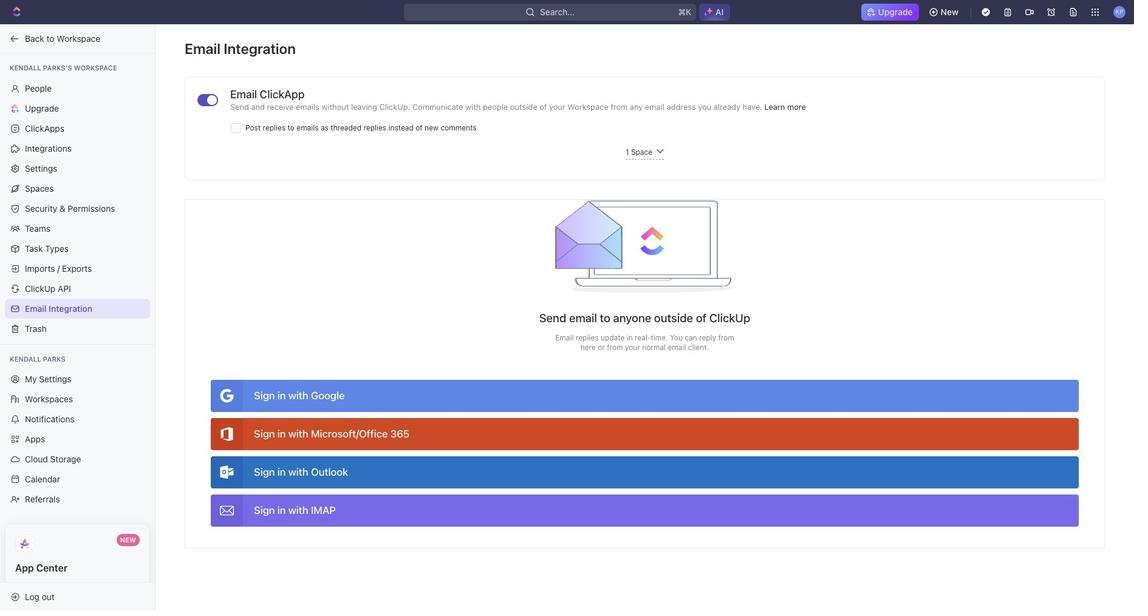 Task type: vqa. For each thing, say whether or not it's contained in the screenshot.
TREE
no



Task type: locate. For each thing, give the bounding box(es) containing it.
0 horizontal spatial upgrade
[[25, 103, 59, 113]]

clickapps link
[[5, 119, 150, 138]]

any
[[630, 102, 643, 112]]

sign in with microsoft/office 365
[[254, 428, 409, 440]]

your inside email replies update in real-time. you can reply from here or from your normal email client.
[[625, 343, 640, 352]]

replies inside email replies update in real-time. you can reply from here or from your normal email client.
[[576, 333, 599, 343]]

2 horizontal spatial to
[[600, 312, 610, 325]]

email inside email clickapp send and receive emails without leaving clickup. communicate with people outside of your workspace from any email address you already have. learn more
[[645, 102, 664, 112]]

kp button
[[1110, 2, 1129, 22]]

0 horizontal spatial to
[[46, 33, 54, 43]]

your
[[549, 102, 565, 112], [625, 343, 640, 352]]

apps link
[[5, 430, 150, 449]]

in inside 'button'
[[277, 390, 286, 402]]

outside inside email clickapp send and receive emails without leaving clickup. communicate with people outside of your workspace from any email address you already have. learn more
[[510, 102, 537, 112]]

0 vertical spatial your
[[549, 102, 565, 112]]

upgrade link
[[861, 4, 919, 21], [5, 99, 150, 118]]

people
[[483, 102, 508, 112]]

kendall parks's workspace
[[10, 64, 117, 72]]

0 vertical spatial emails
[[296, 102, 319, 112]]

0 horizontal spatial new
[[120, 536, 136, 544]]

leaving
[[351, 102, 377, 112]]

client.
[[688, 343, 709, 352]]

from right reply
[[718, 333, 734, 343]]

emails inside email clickapp send and receive emails without leaving clickup. communicate with people outside of your workspace from any email address you already have. learn more
[[296, 102, 319, 112]]

replies right post
[[263, 123, 286, 132]]

1 vertical spatial workspace
[[74, 64, 117, 72]]

workspaces
[[25, 394, 73, 405]]

of up reply
[[696, 312, 706, 325]]

with left imap
[[288, 505, 308, 517]]

kendall
[[10, 64, 41, 72], [10, 355, 41, 363]]

0 vertical spatial new
[[941, 7, 958, 17]]

with inside 'sign in with microsoft/office 365' button
[[288, 428, 308, 440]]

with inside the "sign in with imap" button
[[288, 505, 308, 517]]

2 horizontal spatial replies
[[576, 333, 599, 343]]

1 space
[[626, 148, 652, 157]]

send inside email clickapp send and receive emails without leaving clickup. communicate with people outside of your workspace from any email address you already have. learn more
[[230, 102, 249, 112]]

1 horizontal spatial email integration
[[185, 40, 296, 57]]

in left real-
[[627, 333, 633, 343]]

in for sign in with outlook
[[277, 466, 286, 479]]

1 vertical spatial integration
[[49, 303, 92, 314]]

in for sign in with imap
[[277, 505, 286, 517]]

of right people
[[539, 102, 547, 112]]

outside right people
[[510, 102, 537, 112]]

clickup down imports
[[25, 283, 55, 294]]

1 vertical spatial settings
[[39, 374, 71, 384]]

1 vertical spatial of
[[416, 123, 423, 132]]

post replies to emails as threaded replies instead of new comments
[[245, 123, 477, 132]]

1 horizontal spatial of
[[539, 102, 547, 112]]

anyone
[[613, 312, 651, 325]]

of left new
[[416, 123, 423, 132]]

emails right receive
[[296, 102, 319, 112]]

back
[[25, 33, 44, 43]]

you
[[670, 333, 683, 343]]

0 horizontal spatial email
[[569, 312, 597, 325]]

0 horizontal spatial send
[[230, 102, 249, 112]]

1 vertical spatial email integration
[[25, 303, 92, 314]]

workspace up people link
[[74, 64, 117, 72]]

0 vertical spatial settings
[[25, 163, 57, 173]]

clickup.
[[379, 102, 410, 112]]

1 vertical spatial clickup
[[709, 312, 750, 325]]

outside up you
[[654, 312, 693, 325]]

in up sign in with imap
[[277, 466, 286, 479]]

0 vertical spatial to
[[46, 33, 54, 43]]

upgrade link left new button
[[861, 4, 919, 21]]

upgrade link down people link
[[5, 99, 150, 118]]

email up here on the bottom of page
[[569, 312, 597, 325]]

kendall for people
[[10, 64, 41, 72]]

learn more link
[[764, 102, 806, 112]]

clickup up reply
[[709, 312, 750, 325]]

upgrade
[[878, 7, 913, 17], [25, 103, 59, 113]]

imap
[[311, 505, 336, 517]]

cloud storage link
[[5, 450, 150, 470]]

from inside email clickapp send and receive emails without leaving clickup. communicate with people outside of your workspace from any email address you already have. learn more
[[611, 102, 628, 112]]

app
[[15, 563, 34, 574]]

0 vertical spatial workspace
[[57, 33, 100, 43]]

with inside email clickapp send and receive emails without leaving clickup. communicate with people outside of your workspace from any email address you already have. learn more
[[465, 102, 481, 112]]

4 sign from the top
[[254, 505, 275, 517]]

0 vertical spatial kendall
[[10, 64, 41, 72]]

security & permissions
[[25, 203, 115, 213]]

log out
[[25, 592, 55, 602]]

trash
[[25, 323, 47, 334]]

in
[[627, 333, 633, 343], [277, 390, 286, 402], [277, 428, 286, 440], [277, 466, 286, 479], [277, 505, 286, 517]]

email integration inside 'email integration' link
[[25, 303, 92, 314]]

from left any on the right top of the page
[[611, 102, 628, 112]]

0 vertical spatial of
[[539, 102, 547, 112]]

as
[[321, 123, 328, 132]]

calendar
[[25, 474, 60, 485]]

imports / exports link
[[5, 259, 150, 278]]

with for microsoft/office
[[288, 428, 308, 440]]

integration up clickapp
[[224, 40, 296, 57]]

in left the google
[[277, 390, 286, 402]]

replies
[[263, 123, 286, 132], [363, 123, 386, 132], [576, 333, 599, 343]]

workspace
[[57, 33, 100, 43], [74, 64, 117, 72], [567, 102, 608, 112]]

email inside email replies update in real-time. you can reply from here or from your normal email client.
[[668, 343, 686, 352]]

sign in with imap button
[[211, 495, 1079, 527]]

1 horizontal spatial new
[[941, 7, 958, 17]]

kendall parks
[[10, 355, 65, 363]]

2 vertical spatial to
[[600, 312, 610, 325]]

1 vertical spatial upgrade
[[25, 103, 59, 113]]

0 horizontal spatial email integration
[[25, 303, 92, 314]]

back to workspace
[[25, 33, 100, 43]]

1 vertical spatial outside
[[654, 312, 693, 325]]

settings inside "link"
[[25, 163, 57, 173]]

integration
[[224, 40, 296, 57], [49, 303, 92, 314]]

to for send email to anyone outside of clickup
[[600, 312, 610, 325]]

from down update
[[607, 343, 623, 352]]

address
[[667, 102, 696, 112]]

workspace left any on the right top of the page
[[567, 102, 608, 112]]

with down sign in with google
[[288, 428, 308, 440]]

1 horizontal spatial upgrade
[[878, 7, 913, 17]]

email down you
[[668, 343, 686, 352]]

to right back
[[46, 33, 54, 43]]

email integration
[[185, 40, 296, 57], [25, 303, 92, 314]]

1 sign from the top
[[254, 390, 275, 402]]

1 horizontal spatial clickup
[[709, 312, 750, 325]]

settings up spaces
[[25, 163, 57, 173]]

1 horizontal spatial upgrade link
[[861, 4, 919, 21]]

with left people
[[465, 102, 481, 112]]

emails left as
[[297, 123, 319, 132]]

0 vertical spatial from
[[611, 102, 628, 112]]

sign in with outlook
[[254, 466, 348, 479]]

1 vertical spatial your
[[625, 343, 640, 352]]

log
[[25, 592, 39, 602]]

⌘k
[[678, 7, 691, 17]]

0 horizontal spatial upgrade link
[[5, 99, 150, 118]]

1 horizontal spatial your
[[625, 343, 640, 352]]

1 horizontal spatial integration
[[224, 40, 296, 57]]

1 vertical spatial to
[[288, 123, 295, 132]]

people
[[25, 83, 52, 93]]

1 kendall from the top
[[10, 64, 41, 72]]

to down receive
[[288, 123, 295, 132]]

outlook
[[311, 466, 348, 479]]

0 vertical spatial email
[[645, 102, 664, 112]]

1 vertical spatial emails
[[297, 123, 319, 132]]

kp
[[1115, 8, 1123, 15]]

to inside button
[[46, 33, 54, 43]]

reply
[[699, 333, 716, 343]]

sign for sign in with imap
[[254, 505, 275, 517]]

with inside the sign in with google 'button'
[[288, 390, 308, 402]]

sign for sign in with microsoft/office 365
[[254, 428, 275, 440]]

email integration link
[[5, 299, 150, 319]]

with left the google
[[288, 390, 308, 402]]

0 vertical spatial send
[[230, 102, 249, 112]]

2 horizontal spatial email
[[668, 343, 686, 352]]

in down sign in with google
[[277, 428, 286, 440]]

0 vertical spatial outside
[[510, 102, 537, 112]]

kendall up my
[[10, 355, 41, 363]]

integration down 'clickup api' link
[[49, 303, 92, 314]]

apps
[[25, 434, 45, 445]]

receive
[[267, 102, 294, 112]]

to up update
[[600, 312, 610, 325]]

from
[[611, 102, 628, 112], [718, 333, 734, 343], [607, 343, 623, 352]]

normal
[[642, 343, 666, 352]]

workspace inside button
[[57, 33, 100, 43]]

send
[[230, 102, 249, 112], [539, 312, 566, 325]]

out
[[42, 592, 55, 602]]

0 vertical spatial upgrade
[[878, 7, 913, 17]]

sign
[[254, 390, 275, 402], [254, 428, 275, 440], [254, 466, 275, 479], [254, 505, 275, 517]]

email
[[185, 40, 221, 57], [230, 88, 257, 101], [25, 303, 46, 314], [555, 333, 574, 343]]

in left imap
[[277, 505, 286, 517]]

1 vertical spatial new
[[120, 536, 136, 544]]

of
[[539, 102, 547, 112], [416, 123, 423, 132], [696, 312, 706, 325]]

1 vertical spatial kendall
[[10, 355, 41, 363]]

2 sign from the top
[[254, 428, 275, 440]]

replies up here on the bottom of page
[[576, 333, 599, 343]]

3 sign from the top
[[254, 466, 275, 479]]

app center
[[15, 563, 68, 574]]

my settings
[[25, 374, 71, 384]]

2 kendall from the top
[[10, 355, 41, 363]]

outside
[[510, 102, 537, 112], [654, 312, 693, 325]]

1 horizontal spatial outside
[[654, 312, 693, 325]]

clickup
[[25, 283, 55, 294], [709, 312, 750, 325]]

with inside sign in with outlook button
[[288, 466, 308, 479]]

0 horizontal spatial outside
[[510, 102, 537, 112]]

settings down the parks
[[39, 374, 71, 384]]

kendall up people
[[10, 64, 41, 72]]

0 horizontal spatial integration
[[49, 303, 92, 314]]

2 vertical spatial of
[[696, 312, 706, 325]]

upgrade up clickapps
[[25, 103, 59, 113]]

task types
[[25, 243, 69, 254]]

2 vertical spatial workspace
[[567, 102, 608, 112]]

1 horizontal spatial to
[[288, 123, 295, 132]]

notifications link
[[5, 410, 150, 429]]

upgrade for upgrade "link" to the bottom
[[25, 103, 59, 113]]

upgrade left new button
[[878, 7, 913, 17]]

workspace inside email clickapp send and receive emails without leaving clickup. communicate with people outside of your workspace from any email address you already have. learn more
[[567, 102, 608, 112]]

settings
[[25, 163, 57, 173], [39, 374, 71, 384]]

1 vertical spatial send
[[539, 312, 566, 325]]

instead
[[388, 123, 414, 132]]

sign inside 'button'
[[254, 390, 275, 402]]

workspace up kendall parks's workspace
[[57, 33, 100, 43]]

0 horizontal spatial your
[[549, 102, 565, 112]]

with left outlook at left bottom
[[288, 466, 308, 479]]

2 vertical spatial email
[[668, 343, 686, 352]]

0 horizontal spatial clickup
[[25, 283, 55, 294]]

replies down leaving
[[363, 123, 386, 132]]

0 horizontal spatial of
[[416, 123, 423, 132]]

email right any on the right top of the page
[[645, 102, 664, 112]]

1 horizontal spatial email
[[645, 102, 664, 112]]

1 horizontal spatial send
[[539, 312, 566, 325]]

2 horizontal spatial of
[[696, 312, 706, 325]]

0 horizontal spatial replies
[[263, 123, 286, 132]]



Task type: describe. For each thing, give the bounding box(es) containing it.
1 vertical spatial upgrade link
[[5, 99, 150, 118]]

back to workspace button
[[5, 29, 144, 48]]

already
[[714, 102, 740, 112]]

with for imap
[[288, 505, 308, 517]]

people link
[[5, 79, 150, 98]]

sign in with outlook button
[[211, 457, 1079, 489]]

referrals link
[[5, 490, 150, 510]]

microsoft/office
[[311, 428, 388, 440]]

learn
[[764, 102, 785, 112]]

sign for sign in with google
[[254, 390, 275, 402]]

in for sign in with microsoft/office 365
[[277, 428, 286, 440]]

replies for email
[[576, 333, 599, 343]]

email inside email replies update in real-time. you can reply from here or from your normal email client.
[[555, 333, 574, 343]]

clickapp
[[260, 88, 305, 101]]

&
[[60, 203, 65, 213]]

have.
[[743, 102, 762, 112]]

email clickapp send and receive emails without leaving clickup. communicate with people outside of your workspace from any email address you already have. learn more
[[230, 88, 806, 112]]

in for sign in with google
[[277, 390, 286, 402]]

can
[[685, 333, 697, 343]]

without
[[322, 102, 349, 112]]

email replies update in real-time. you can reply from here or from your normal email client.
[[555, 333, 734, 352]]

workspace for back to workspace
[[57, 33, 100, 43]]

1 vertical spatial email
[[569, 312, 597, 325]]

2 vertical spatial from
[[607, 343, 623, 352]]

sign in with google button
[[211, 380, 1079, 412]]

clickup api
[[25, 283, 71, 294]]

you
[[698, 102, 711, 112]]

search...
[[540, 7, 574, 17]]

spaces link
[[5, 179, 150, 198]]

integrations link
[[5, 139, 150, 158]]

parks
[[43, 355, 65, 363]]

with for google
[[288, 390, 308, 402]]

time.
[[651, 333, 668, 343]]

referrals
[[25, 494, 60, 505]]

0 vertical spatial integration
[[224, 40, 296, 57]]

0 vertical spatial email integration
[[185, 40, 296, 57]]

settings link
[[5, 159, 150, 178]]

0 vertical spatial clickup
[[25, 283, 55, 294]]

1 horizontal spatial replies
[[363, 123, 386, 132]]

/
[[57, 263, 60, 274]]

and
[[251, 102, 265, 112]]

types
[[45, 243, 69, 254]]

1 vertical spatial from
[[718, 333, 734, 343]]

teams
[[25, 223, 50, 234]]

here
[[580, 343, 596, 352]]

google
[[311, 390, 345, 402]]

ai
[[715, 7, 724, 17]]

task types link
[[5, 239, 150, 258]]

log out button
[[5, 588, 145, 607]]

update
[[601, 333, 625, 343]]

kendall for my settings
[[10, 355, 41, 363]]

in inside email replies update in real-time. you can reply from here or from your normal email client.
[[627, 333, 633, 343]]

cloud storage
[[25, 454, 81, 465]]

comments
[[441, 123, 477, 132]]

security & permissions link
[[5, 199, 150, 218]]

integrations
[[25, 143, 72, 153]]

send email to anyone outside of clickup
[[539, 312, 750, 325]]

imports
[[25, 263, 55, 274]]

spaces
[[25, 183, 54, 193]]

your inside email clickapp send and receive emails without leaving clickup. communicate with people outside of your workspace from any email address you already have. learn more
[[549, 102, 565, 112]]

imports / exports
[[25, 263, 92, 274]]

sign in with imap
[[254, 505, 336, 517]]

email inside email clickapp send and receive emails without leaving clickup. communicate with people outside of your workspace from any email address you already have. learn more
[[230, 88, 257, 101]]

security
[[25, 203, 57, 213]]

permissions
[[68, 203, 115, 213]]

notifications
[[25, 414, 75, 425]]

more
[[787, 102, 806, 112]]

or
[[598, 343, 605, 352]]

real-
[[635, 333, 651, 343]]

center
[[36, 563, 68, 574]]

post
[[245, 123, 261, 132]]

workspace for kendall parks's workspace
[[74, 64, 117, 72]]

with for outlook
[[288, 466, 308, 479]]

calendar link
[[5, 470, 150, 490]]

teams link
[[5, 219, 150, 238]]

threaded
[[331, 123, 361, 132]]

new button
[[924, 2, 966, 22]]

of inside email clickapp send and receive emails without leaving clickup. communicate with people outside of your workspace from any email address you already have. learn more
[[539, 102, 547, 112]]

clickapps
[[25, 123, 64, 133]]

upgrade for the top upgrade "link"
[[878, 7, 913, 17]]

storage
[[50, 454, 81, 465]]

to for post replies to emails as threaded replies instead of new comments
[[288, 123, 295, 132]]

api
[[58, 283, 71, 294]]

cloud
[[25, 454, 48, 465]]

0 vertical spatial upgrade link
[[861, 4, 919, 21]]

workspaces link
[[5, 390, 150, 409]]

parks's
[[43, 64, 72, 72]]

new inside button
[[941, 7, 958, 17]]

sign for sign in with outlook
[[254, 466, 275, 479]]

space
[[631, 148, 652, 157]]

new
[[425, 123, 439, 132]]

sign in with microsoft/office 365 button
[[211, 419, 1079, 451]]

communicate
[[412, 102, 463, 112]]

replies for post
[[263, 123, 286, 132]]

sign in with google
[[254, 390, 345, 402]]

my settings link
[[5, 370, 150, 389]]

exports
[[62, 263, 92, 274]]

ai button
[[699, 4, 730, 21]]



